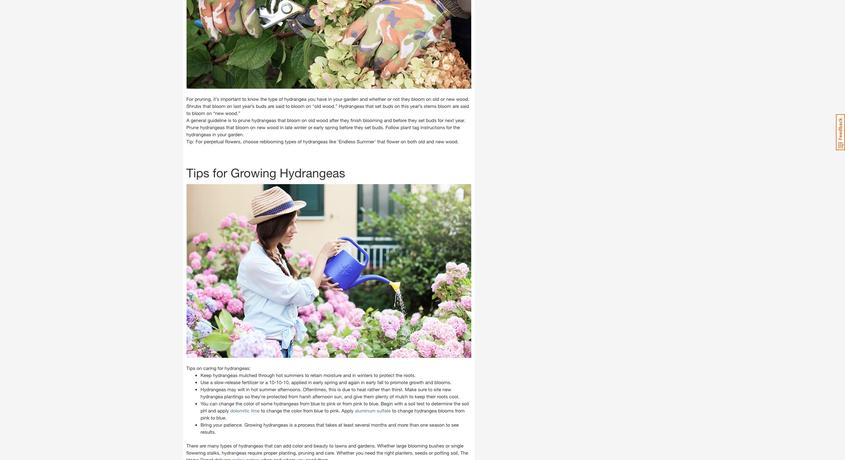 Task type: describe. For each thing, give the bounding box(es) containing it.
or up potting
[[446, 443, 450, 449]]

and right lawns
[[349, 443, 357, 449]]

the left type
[[261, 96, 267, 102]]

to left pink.
[[325, 408, 329, 414]]

in left late
[[280, 125, 284, 130]]

blooming inside there are many types of hydrangeas that can add color and beauty to lawns and gardens. whether large blooming bushes or single flowering stalks, hydrangeas require proper planting, pruning and care. whether you need the right planters, seeds or potting soil, the home depot delivers
[[408, 443, 428, 449]]

to right lime
[[261, 408, 265, 414]]

pruning
[[299, 450, 315, 456]]

or inside keep hydrangeas mulched through hot summers to retain moisture and in winters to protect the roots. use a slow-release fertilizer or a 10-10-10, applied in early spring and again in early fall to promote growth and blooms. hydrangeas may wilt in hot summer afternoons. oftentimes, this is due to heat rather than thirst. make sure to site new hydrangea plantings so they're protected from harsh afternoon sun, and give them plenty of mulch to keep their roots cool.
[[260, 380, 264, 385]]

plantings
[[224, 394, 244, 400]]

on up the stems
[[426, 96, 432, 102]]

there
[[187, 443, 198, 449]]

and down 'due'
[[345, 394, 353, 400]]

again
[[349, 380, 360, 385]]

tag
[[413, 125, 420, 130]]

cool.
[[450, 394, 460, 400]]

change inside you can change the color of some hydrangeas from blue to pink or from pink to blue. begin with a soil test to determine the soil ph and apply
[[219, 401, 235, 407]]

is inside keep hydrangeas mulched through hot summers to retain moisture and in winters to protect the roots. use a slow-release fertilizer or a 10-10-10, applied in early spring and again in early fall to promote growth and blooms. hydrangeas may wilt in hot summer afternoons. oftentimes, this is due to heat rather than thirst. make sure to site new hydrangea plantings so they're protected from harsh afternoon sun, and give them plenty of mulch to keep their roots cool.
[[338, 387, 341, 393]]

a inside you can change the color of some hydrangeas from blue to pink or from pink to blue. begin with a soil test to determine the soil ph and apply
[[405, 401, 407, 407]]

make
[[405, 387, 417, 393]]

buds.
[[373, 125, 385, 130]]

to inside there are many types of hydrangeas that can add color and beauty to lawns and gardens. whether large blooming bushes or single flowering stalks, hydrangeas require proper planting, pruning and care. whether you need the right planters, seeds or potting soil, the home depot delivers
[[330, 443, 334, 449]]

from up apply
[[343, 401, 352, 407]]

from inside to change hydrangea blooms from pink to blue.
[[455, 408, 465, 414]]

and up 'due'
[[339, 380, 347, 385]]

or down bushes at the bottom of the page
[[429, 450, 433, 456]]

and up sure
[[426, 380, 434, 385]]

dolomitic lime to change the color from blue to pink. apply aluminum sulfate
[[230, 408, 391, 414]]

bushes
[[429, 443, 445, 449]]

"new
[[213, 110, 224, 116]]

to left know
[[242, 96, 247, 102]]

their
[[427, 394, 436, 400]]

to up late
[[286, 103, 290, 109]]

that left "flower"
[[378, 139, 386, 145]]

are inside there are many types of hydrangeas that can add color and beauty to lawns and gardens. whether large blooming bushes or single flowering stalks, hydrangeas require proper planting, pruning and care. whether you need the right planters, seeds or potting soil, the home depot delivers
[[200, 443, 206, 449]]

a right use
[[210, 380, 213, 385]]

hydrangeas right prune
[[252, 118, 277, 123]]

year.
[[456, 118, 466, 123]]

on left "old
[[306, 103, 311, 109]]

to down afternoon
[[321, 401, 326, 407]]

new down "instructions"
[[436, 139, 445, 145]]

planting,
[[279, 450, 297, 456]]

early up rather
[[366, 380, 376, 385]]

reblooming
[[260, 139, 284, 145]]

stalks,
[[207, 450, 221, 456]]

need
[[365, 450, 376, 456]]

hydrangeas left like
[[303, 139, 328, 145]]

to right 'test'
[[426, 401, 430, 407]]

to up aluminum
[[364, 401, 368, 407]]

in up oftentimes,
[[308, 380, 312, 385]]

2 soil from the left
[[462, 401, 469, 407]]

so
[[245, 394, 250, 400]]

early down retain
[[313, 380, 323, 385]]

hydrangeas down the "guideline"
[[200, 125, 225, 130]]

roots
[[437, 394, 448, 400]]

begin
[[381, 401, 393, 407]]

2 10- from the left
[[277, 380, 284, 385]]

require
[[248, 450, 263, 456]]

blooms
[[439, 408, 454, 414]]

rather
[[368, 387, 380, 393]]

results.
[[201, 429, 216, 435]]

dolomitic lime link
[[230, 408, 260, 414]]

summer'
[[357, 139, 376, 145]]

that down whether
[[366, 103, 374, 109]]

new up next
[[447, 96, 455, 102]]

2 horizontal spatial pink
[[354, 401, 363, 407]]

gardens.
[[358, 443, 376, 449]]

0 horizontal spatial before
[[340, 125, 353, 130]]

growth
[[410, 380, 424, 385]]

pink.
[[330, 408, 341, 414]]

on left "new
[[207, 110, 212, 116]]

can inside you can change the color of some hydrangeas from blue to pink or from pink to blue. begin with a soil test to determine the soil ph and apply
[[210, 401, 218, 407]]

the up dolomitic in the bottom left of the page
[[236, 401, 243, 407]]

growing inside the bring your patience. growing hydrangeas is a process that takes at least several months and more than one season to see results.
[[245, 422, 262, 428]]

soil,
[[451, 450, 459, 456]]

blue. inside you can change the color of some hydrangeas from blue to pink or from pink to blue. begin with a soil test to determine the soil ph and apply
[[369, 401, 380, 407]]

types inside for pruning, it's important to know the type of hydrangea you have in your garden and whether or not they bloom on old or new wood. shrubs that bloom on last year's buds are said to bloom on "old wood." hydrangeas that set buds on this year's stems bloom are said to bloom on "new wood." a general guideline is to prune hydrangeas that bloom on old wood after they finish blooming and before they set buds for next year. prune hydrangeas that bloom on new wood in late winter or early spring before they set buds. follow plant tag instructions for the hydrangeas in your garden. tip: for perpetual flowers, choose reblooming types of hydrangeas like 'endless summer' that flower on both old and new wood.
[[285, 139, 297, 145]]

aluminum
[[355, 408, 376, 414]]

they right "after"
[[340, 118, 350, 123]]

they're
[[251, 394, 266, 400]]

sulfate
[[377, 408, 391, 414]]

0 vertical spatial wood.
[[457, 96, 470, 102]]

0 horizontal spatial hot
[[251, 387, 258, 393]]

to left prune
[[233, 118, 237, 123]]

some
[[261, 401, 273, 407]]

bring your patience. growing hydrangeas is a process that takes at least several months and more than one season to see results.
[[201, 422, 459, 435]]

caring
[[203, 366, 217, 371]]

to down the with
[[392, 408, 397, 414]]

woman using a watering can with hydrangeas. image
[[187, 184, 472, 358]]

0 vertical spatial set
[[375, 103, 382, 109]]

home
[[187, 457, 199, 461]]

have
[[317, 96, 327, 102]]

1 year's from the left
[[242, 103, 255, 109]]

test
[[417, 401, 425, 407]]

to up bring
[[211, 415, 215, 421]]

that up garden.
[[226, 125, 234, 130]]

depot
[[201, 457, 213, 461]]

seeds
[[415, 450, 428, 456]]

on down not
[[395, 103, 400, 109]]

guideline
[[208, 118, 227, 123]]

blooming inside for pruning, it's important to know the type of hydrangea you have in your garden and whether or not they bloom on old or new wood. shrubs that bloom on last year's buds are said to bloom on "old wood." hydrangeas that set buds on this year's stems bloom are said to bloom on "new wood." a general guideline is to prune hydrangeas that bloom on old wood after they finish blooming and before they set buds for next year. prune hydrangeas that bloom on new wood in late winter or early spring before they set buds. follow plant tag instructions for the hydrangeas in your garden. tip: for perpetual flowers, choose reblooming types of hydrangeas like 'endless summer' that flower on both old and new wood.
[[363, 118, 383, 123]]

for down next
[[447, 125, 452, 130]]

on up 'keep'
[[197, 366, 202, 371]]

to up "a"
[[187, 110, 191, 116]]

1 10- from the left
[[269, 380, 277, 385]]

that down pruning,
[[203, 103, 211, 109]]

late
[[285, 125, 293, 130]]

you can change the color of some hydrangeas from blue to pink or from pink to blue. begin with a soil test to determine the soil ph and apply
[[201, 401, 469, 414]]

the down protected
[[284, 408, 290, 414]]

add
[[283, 443, 291, 449]]

1 vertical spatial wood.
[[446, 139, 459, 145]]

in up again
[[353, 373, 356, 378]]

to down the make
[[410, 394, 414, 400]]

hydrangeas:
[[225, 366, 251, 371]]

hydrangeas inside you can change the color of some hydrangeas from blue to pink or from pink to blue. begin with a soil test to determine the soil ph and apply
[[274, 401, 299, 407]]

1 soil from the left
[[409, 401, 416, 407]]

keep
[[415, 394, 426, 400]]

bloom down prune
[[236, 125, 249, 130]]

retain
[[311, 373, 322, 378]]

from up process
[[303, 408, 313, 414]]

the inside keep hydrangeas mulched through hot summers to retain moisture and in winters to protect the roots. use a slow-release fertilizer or a 10-10-10, applied in early spring and again in early fall to promote growth and blooms. hydrangeas may wilt in hot summer afternoons. oftentimes, this is due to heat rather than thirst. make sure to site new hydrangea plantings so they're protected from harsh afternoon sun, and give them plenty of mulch to keep their roots cool.
[[396, 373, 403, 378]]

winters
[[358, 373, 373, 378]]

a down the through
[[266, 380, 268, 385]]

fertilizer
[[242, 380, 259, 385]]

care.
[[325, 450, 336, 456]]

0 vertical spatial wood."
[[323, 103, 338, 109]]

hydrangeas for have
[[339, 103, 365, 109]]

and up again
[[343, 373, 351, 378]]

pruning,
[[195, 96, 212, 102]]

promote
[[391, 380, 408, 385]]

hydrangeas up delivers
[[222, 450, 247, 456]]

not
[[393, 96, 400, 102]]

of inside there are many types of hydrangeas that can add color and beauty to lawns and gardens. whether large blooming bushes or single flowering stalks, hydrangeas require proper planting, pruning and care. whether you need the right planters, seeds or potting soil, the home depot delivers
[[233, 443, 238, 449]]

they up tag
[[408, 118, 417, 123]]

for right caring
[[218, 366, 224, 371]]

of down winter
[[298, 139, 302, 145]]

bloom up late
[[287, 118, 301, 123]]

1 horizontal spatial hot
[[276, 373, 283, 378]]

color inside there are many types of hydrangeas that can add color and beauty to lawns and gardens. whether large blooming bushes or single flowering stalks, hydrangeas require proper planting, pruning and care. whether you need the right planters, seeds or potting soil, the home depot delivers
[[293, 443, 303, 449]]

from down harsh
[[300, 401, 310, 407]]

to down again
[[352, 387, 356, 393]]

spring inside keep hydrangeas mulched through hot summers to retain moisture and in winters to protect the roots. use a slow-release fertilizer or a 10-10-10, applied in early spring and again in early fall to promote growth and blooms. hydrangeas may wilt in hot summer afternoons. oftentimes, this is due to heat rather than thirst. make sure to site new hydrangea plantings so they're protected from harsh afternoon sun, and give them plenty of mulch to keep their roots cool.
[[325, 380, 338, 385]]

1 vertical spatial old
[[309, 118, 315, 123]]

that up late
[[278, 118, 286, 123]]

like
[[329, 139, 336, 145]]

stems
[[424, 103, 437, 109]]

the down year.
[[454, 125, 460, 130]]

hydrangea inside keep hydrangeas mulched through hot summers to retain moisture and in winters to protect the roots. use a slow-release fertilizer or a 10-10-10, applied in early spring and again in early fall to promote growth and blooms. hydrangeas may wilt in hot summer afternoons. oftentimes, this is due to heat rather than thirst. make sure to site new hydrangea plantings so they're protected from harsh afternoon sun, and give them plenty of mulch to keep their roots cool.
[[201, 394, 223, 400]]

and inside the bring your patience. growing hydrangeas is a process that takes at least several months and more than one season to see results.
[[389, 422, 397, 428]]

someone pruning hydrangeas in a garden. image
[[187, 0, 472, 89]]

1 vertical spatial whether
[[337, 450, 355, 456]]

potting
[[435, 450, 450, 456]]

0 vertical spatial growing
[[231, 166, 277, 180]]

garden
[[344, 96, 359, 102]]

and down "instructions"
[[427, 139, 435, 145]]

they down finish
[[355, 125, 364, 130]]

and inside you can change the color of some hydrangeas from blue to pink or from pink to blue. begin with a soil test to determine the soil ph and apply
[[208, 408, 216, 414]]

to up their
[[429, 387, 433, 393]]

afternoon
[[313, 394, 333, 400]]

least
[[344, 422, 354, 428]]

oftentimes,
[[303, 387, 328, 393]]

bloom up "new
[[212, 103, 226, 109]]

1 said from the left
[[276, 103, 285, 109]]

a
[[187, 118, 190, 123]]

on up winter
[[302, 118, 307, 123]]

blooms.
[[435, 380, 452, 385]]

that inside there are many types of hydrangeas that can add color and beauty to lawns and gardens. whether large blooming bushes or single flowering stalks, hydrangeas require proper planting, pruning and care. whether you need the right planters, seeds or potting soil, the home depot delivers
[[265, 443, 273, 449]]

hydrangeas for winters
[[201, 387, 226, 393]]

for pruning, it's important to know the type of hydrangea you have in your garden and whether or not they bloom on old or new wood. shrubs that bloom on last year's buds are said to bloom on "old wood." hydrangeas that set buds on this year's stems bloom are said to bloom on "new wood." a general guideline is to prune hydrangeas that bloom on old wood after they finish blooming and before they set buds for next year. prune hydrangeas that bloom on new wood in late winter or early spring before they set buds. follow plant tag instructions for the hydrangeas in your garden. tip: for perpetual flowers, choose reblooming types of hydrangeas like 'endless summer' that flower on both old and new wood.
[[187, 96, 470, 145]]

keep hydrangeas mulched through hot summers to retain moisture and in winters to protect the roots. use a slow-release fertilizer or a 10-10-10, applied in early spring and again in early fall to promote growth and blooms. hydrangeas may wilt in hot summer afternoons. oftentimes, this is due to heat rather than thirst. make sure to site new hydrangea plantings so they're protected from harsh afternoon sun, and give them plenty of mulch to keep their roots cool.
[[201, 373, 460, 400]]

bloom up the general
[[192, 110, 205, 116]]

sure
[[418, 387, 427, 393]]

flower
[[387, 139, 400, 145]]

and up pruning
[[305, 443, 313, 449]]

slow-
[[214, 380, 226, 385]]

types inside there are many types of hydrangeas that can add color and beauty to lawns and gardens. whether large blooming bushes or single flowering stalks, hydrangeas require proper planting, pruning and care. whether you need the right planters, seeds or potting soil, the home depot delivers
[[221, 443, 232, 449]]

"old
[[313, 103, 321, 109]]

1 vertical spatial color
[[292, 408, 302, 414]]

bloom left "old
[[291, 103, 305, 109]]

season
[[430, 422, 445, 428]]

important
[[221, 96, 241, 102]]

1 horizontal spatial old
[[419, 139, 425, 145]]

instructions
[[421, 125, 445, 130]]

tips for growing hydrangeas
[[187, 166, 345, 180]]

and up follow
[[384, 118, 392, 123]]

in up perpetual
[[213, 132, 216, 137]]

in up heat
[[361, 380, 365, 385]]

1 vertical spatial blue
[[314, 408, 323, 414]]

summer
[[259, 387, 277, 393]]

mulch
[[395, 394, 408, 400]]

bloom up the stems
[[412, 96, 425, 102]]

or up "instructions"
[[441, 96, 445, 102]]



Task type: vqa. For each thing, say whether or not it's contained in the screenshot.
of inside There are many types of hydrangeas that can add color and beauty to lawns and gardens. Whether large blooming bushes or single flowering stalks, hydrangeas require proper planting, pruning and care. Whether you need the right planters, seeds or potting soil, The Home Depot delivers
yes



Task type: locate. For each thing, give the bounding box(es) containing it.
wood.
[[457, 96, 470, 102], [446, 139, 459, 145]]

on down prune
[[250, 125, 256, 130]]

of up begin
[[390, 394, 394, 400]]

old right both
[[419, 139, 425, 145]]

fall
[[378, 380, 384, 385]]

2 said from the left
[[461, 103, 469, 109]]

before
[[394, 118, 407, 123], [340, 125, 353, 130]]

blue. inside to change hydrangea blooms from pink to blue.
[[217, 415, 227, 421]]

change down the with
[[398, 408, 414, 414]]

you down gardens.
[[356, 450, 364, 456]]

your left garden
[[333, 96, 343, 102]]

on down important at the top of the page
[[227, 103, 232, 109]]

last
[[234, 103, 241, 109]]

0 vertical spatial hydrangeas
[[339, 103, 365, 109]]

both
[[408, 139, 417, 145]]

0 horizontal spatial soil
[[409, 401, 416, 407]]

1 vertical spatial can
[[274, 443, 282, 449]]

and
[[360, 96, 368, 102], [384, 118, 392, 123], [427, 139, 435, 145], [343, 373, 351, 378], [339, 380, 347, 385], [426, 380, 434, 385], [345, 394, 353, 400], [208, 408, 216, 414], [389, 422, 397, 428], [305, 443, 313, 449], [349, 443, 357, 449], [316, 450, 324, 456]]

0 vertical spatial for
[[187, 96, 194, 102]]

in right have
[[329, 96, 332, 102]]

the up promote
[[396, 373, 403, 378]]

0 vertical spatial this
[[402, 103, 409, 109]]

bloom right the stems
[[438, 103, 452, 109]]

0 horizontal spatial you
[[308, 96, 316, 102]]

moisture
[[324, 373, 342, 378]]

this up plant
[[402, 103, 409, 109]]

hydrangeas down prune
[[187, 132, 211, 137]]

are up flowering
[[200, 443, 206, 449]]

1 horizontal spatial wood
[[317, 118, 328, 123]]

hydrangea inside to change hydrangea blooms from pink to blue.
[[415, 408, 437, 414]]

may
[[228, 387, 236, 393]]

for down perpetual
[[213, 166, 228, 180]]

blue
[[311, 401, 320, 407], [314, 408, 323, 414]]

0 vertical spatial whether
[[378, 443, 395, 449]]

pink up pink.
[[327, 401, 336, 407]]

hydrangea up you
[[201, 394, 223, 400]]

0 vertical spatial than
[[381, 387, 391, 393]]

1 vertical spatial your
[[218, 132, 227, 137]]

1 horizontal spatial blooming
[[408, 443, 428, 449]]

can inside there are many types of hydrangeas that can add color and beauty to lawns and gardens. whether large blooming bushes or single flowering stalks, hydrangeas require proper planting, pruning and care. whether you need the right planters, seeds or potting soil, the home depot delivers
[[274, 443, 282, 449]]

0 horizontal spatial types
[[221, 443, 232, 449]]

than inside keep hydrangeas mulched through hot summers to retain moisture and in winters to protect the roots. use a slow-release fertilizer or a 10-10-10, applied in early spring and again in early fall to promote growth and blooms. hydrangeas may wilt in hot summer afternoons. oftentimes, this is due to heat rather than thirst. make sure to site new hydrangea plantings so they're protected from harsh afternoon sun, and give them plenty of mulch to keep their roots cool.
[[381, 387, 391, 393]]

buds down not
[[383, 103, 394, 109]]

blue. up aluminum sulfate link
[[369, 401, 380, 407]]

in
[[329, 96, 332, 102], [280, 125, 284, 130], [213, 132, 216, 137], [353, 373, 356, 378], [308, 380, 312, 385], [361, 380, 365, 385], [246, 387, 250, 393]]

1 vertical spatial spring
[[325, 380, 338, 385]]

a right the with
[[405, 401, 407, 407]]

see
[[452, 422, 459, 428]]

bring
[[201, 422, 212, 428]]

to left retain
[[305, 373, 309, 378]]

is inside the bring your patience. growing hydrangeas is a process that takes at least several months and more than one season to see results.
[[290, 422, 293, 428]]

and down beauty
[[316, 450, 324, 456]]

to inside the bring your patience. growing hydrangeas is a process that takes at least several months and more than one season to see results.
[[446, 422, 450, 428]]

give
[[354, 394, 363, 400]]

a inside the bring your patience. growing hydrangeas is a process that takes at least several months and more than one season to see results.
[[294, 422, 297, 428]]

set left buds.
[[365, 125, 371, 130]]

1 horizontal spatial blue.
[[369, 401, 380, 407]]

0 horizontal spatial said
[[276, 103, 285, 109]]

1 horizontal spatial year's
[[410, 103, 423, 109]]

planters,
[[396, 450, 414, 456]]

1 vertical spatial than
[[410, 422, 419, 428]]

apply
[[342, 408, 354, 414]]

1 vertical spatial for
[[196, 139, 203, 145]]

feedback link image
[[837, 114, 846, 151]]

can left add
[[274, 443, 282, 449]]

large
[[397, 443, 407, 449]]

0 vertical spatial old
[[433, 96, 440, 102]]

pink up bring
[[201, 415, 210, 421]]

1 vertical spatial hydrangea
[[201, 394, 223, 400]]

are up year.
[[453, 103, 459, 109]]

to up "fall"
[[374, 373, 378, 378]]

a left process
[[294, 422, 297, 428]]

type
[[269, 96, 278, 102]]

tips left caring
[[187, 366, 195, 371]]

0 vertical spatial blooming
[[363, 118, 383, 123]]

1 horizontal spatial change
[[267, 408, 282, 414]]

site
[[434, 387, 442, 393]]

1 horizontal spatial for
[[196, 139, 203, 145]]

hydrangeas inside keep hydrangeas mulched through hot summers to retain moisture and in winters to protect the roots. use a slow-release fertilizer or a 10-10-10, applied in early spring and again in early fall to promote growth and blooms. hydrangeas may wilt in hot summer afternoons. oftentimes, this is due to heat rather than thirst. make sure to site new hydrangea plantings so they're protected from harsh afternoon sun, and give them plenty of mulch to keep their roots cool.
[[201, 387, 226, 393]]

0 horizontal spatial than
[[381, 387, 391, 393]]

from inside keep hydrangeas mulched through hot summers to retain moisture and in winters to protect the roots. use a slow-release fertilizer or a 10-10-10, applied in early spring and again in early fall to promote growth and blooms. hydrangeas may wilt in hot summer afternoons. oftentimes, this is due to heat rather than thirst. make sure to site new hydrangea plantings so they're protected from harsh afternoon sun, and give them plenty of mulch to keep their roots cool.
[[289, 394, 298, 400]]

0 horizontal spatial blooming
[[363, 118, 383, 123]]

a
[[210, 380, 213, 385], [266, 380, 268, 385], [405, 401, 407, 407], [294, 422, 297, 428]]

more
[[398, 422, 409, 428]]

applied
[[292, 380, 307, 385]]

beauty
[[314, 443, 328, 449]]

1 horizontal spatial this
[[402, 103, 409, 109]]

0 horizontal spatial blue.
[[217, 415, 227, 421]]

1 vertical spatial hydrangeas
[[280, 166, 345, 180]]

you
[[201, 401, 209, 407]]

0 horizontal spatial is
[[228, 118, 232, 123]]

dolomitic
[[230, 408, 250, 414]]

0 vertical spatial you
[[308, 96, 316, 102]]

from down afternoons.
[[289, 394, 298, 400]]

blooming
[[363, 118, 383, 123], [408, 443, 428, 449]]

heat
[[357, 387, 367, 393]]

0 horizontal spatial for
[[187, 96, 194, 102]]

sun,
[[334, 394, 343, 400]]

1 horizontal spatial buds
[[383, 103, 394, 109]]

proper
[[264, 450, 278, 456]]

2 horizontal spatial change
[[398, 408, 414, 414]]

right
[[385, 450, 394, 456]]

plenty
[[376, 394, 389, 400]]

that inside the bring your patience. growing hydrangeas is a process that takes at least several months and more than one season to see results.
[[316, 422, 325, 428]]

of inside keep hydrangeas mulched through hot summers to retain moisture and in winters to protect the roots. use a slow-release fertilizer or a 10-10-10, applied in early spring and again in early fall to promote growth and blooms. hydrangeas may wilt in hot summer afternoons. oftentimes, this is due to heat rather than thirst. make sure to site new hydrangea plantings so they're protected from harsh afternoon sun, and give them plenty of mulch to keep their roots cool.
[[390, 394, 394, 400]]

delivers
[[215, 457, 231, 461]]

spring
[[325, 125, 338, 130], [325, 380, 338, 385]]

0 vertical spatial spring
[[325, 125, 338, 130]]

new inside keep hydrangeas mulched through hot summers to retain moisture and in winters to protect the roots. use a slow-release fertilizer or a 10-10-10, applied in early spring and again in early fall to promote growth and blooms. hydrangeas may wilt in hot summer afternoons. oftentimes, this is due to heat rather than thirst. make sure to site new hydrangea plantings so they're protected from harsh afternoon sun, and give them plenty of mulch to keep their roots cool.
[[443, 387, 452, 393]]

there are many types of hydrangeas that can add color and beauty to lawns and gardens. whether large blooming bushes or single flowering stalks, hydrangeas require proper planting, pruning and care. whether you need the right planters, seeds or potting soil, the home depot delivers
[[187, 443, 469, 461]]

0 horizontal spatial can
[[210, 401, 218, 407]]

your
[[333, 96, 343, 102], [218, 132, 227, 137], [213, 422, 223, 428]]

0 horizontal spatial buds
[[256, 103, 267, 109]]

10- up afternoons.
[[277, 380, 284, 385]]

harsh
[[300, 394, 311, 400]]

of right type
[[279, 96, 283, 102]]

and left more
[[389, 422, 397, 428]]

1 vertical spatial wood
[[267, 125, 279, 130]]

1 vertical spatial blue.
[[217, 415, 227, 421]]

change down some
[[267, 408, 282, 414]]

0 horizontal spatial set
[[365, 125, 371, 130]]

or right winter
[[308, 125, 313, 130]]

year's
[[242, 103, 255, 109], [410, 103, 423, 109]]

they right not
[[401, 96, 410, 102]]

hot right the through
[[276, 373, 283, 378]]

1 tips from the top
[[187, 166, 210, 180]]

soil right determine
[[462, 401, 469, 407]]

the inside there are many types of hydrangeas that can add color and beauty to lawns and gardens. whether large blooming bushes or single flowering stalks, hydrangeas require proper planting, pruning and care. whether you need the right planters, seeds or potting soil, the home depot delivers
[[377, 450, 384, 456]]

hot up they're
[[251, 387, 258, 393]]

determine
[[432, 401, 453, 407]]

1 vertical spatial before
[[340, 125, 353, 130]]

1 horizontal spatial whether
[[378, 443, 395, 449]]

you inside for pruning, it's important to know the type of hydrangea you have in your garden and whether or not they bloom on old or new wood. shrubs that bloom on last year's buds are said to bloom on "old wood." hydrangeas that set buds on this year's stems bloom are said to bloom on "new wood." a general guideline is to prune hydrangeas that bloom on old wood after they finish blooming and before they set buds for next year. prune hydrangeas that bloom on new wood in late winter or early spring before they set buds. follow plant tag instructions for the hydrangeas in your garden. tip: for perpetual flowers, choose reblooming types of hydrangeas like 'endless summer' that flower on both old and new wood.
[[308, 96, 316, 102]]

0 vertical spatial is
[[228, 118, 232, 123]]

wood. up year.
[[457, 96, 470, 102]]

in right the wilt
[[246, 387, 250, 393]]

0 vertical spatial color
[[244, 401, 254, 407]]

and right garden
[[360, 96, 368, 102]]

pink
[[327, 401, 336, 407], [354, 401, 363, 407], [201, 415, 210, 421]]

change inside to change hydrangea blooms from pink to blue.
[[398, 408, 414, 414]]

summers
[[284, 373, 304, 378]]

or left not
[[388, 96, 392, 102]]

soil
[[409, 401, 416, 407], [462, 401, 469, 407]]

flowers,
[[225, 139, 242, 145]]

it's
[[214, 96, 219, 102]]

perpetual
[[204, 139, 224, 145]]

blue inside you can change the color of some hydrangeas from blue to pink or from pink to blue. begin with a soil test to determine the soil ph and apply
[[311, 401, 320, 407]]

hydrangeas inside keep hydrangeas mulched through hot summers to retain moisture and in winters to protect the roots. use a slow-release fertilizer or a 10-10-10, applied in early spring and again in early fall to promote growth and blooms. hydrangeas may wilt in hot summer afternoons. oftentimes, this is due to heat rather than thirst. make sure to site new hydrangea plantings so they're protected from harsh afternoon sun, and give them plenty of mulch to keep their roots cool.
[[213, 373, 238, 378]]

2 horizontal spatial hydrangea
[[415, 408, 437, 414]]

1 vertical spatial set
[[419, 118, 425, 123]]

than inside the bring your patience. growing hydrangeas is a process that takes at least several months and more than one season to see results.
[[410, 422, 419, 428]]

mulched
[[239, 373, 257, 378]]

2 horizontal spatial are
[[453, 103, 459, 109]]

is inside for pruning, it's important to know the type of hydrangea you have in your garden and whether or not they bloom on old or new wood. shrubs that bloom on last year's buds are said to bloom on "old wood." hydrangeas that set buds on this year's stems bloom are said to bloom on "new wood." a general guideline is to prune hydrangeas that bloom on old wood after they finish blooming and before they set buds for next year. prune hydrangeas that bloom on new wood in late winter or early spring before they set buds. follow plant tag instructions for the hydrangeas in your garden. tip: for perpetual flowers, choose reblooming types of hydrangeas like 'endless summer' that flower on both old and new wood.
[[228, 118, 232, 123]]

1 horizontal spatial before
[[394, 118, 407, 123]]

hydrangea
[[284, 96, 307, 102], [201, 394, 223, 400], [415, 408, 437, 414]]

hydrangeas up slow-
[[213, 373, 238, 378]]

0 horizontal spatial year's
[[242, 103, 255, 109]]

blooming up seeds on the bottom of page
[[408, 443, 428, 449]]

for left next
[[438, 118, 444, 123]]

is
[[228, 118, 232, 123], [338, 387, 341, 393], [290, 422, 293, 428]]

from right blooms
[[455, 408, 465, 414]]

shrubs
[[187, 103, 202, 109]]

0 vertical spatial hydrangea
[[284, 96, 307, 102]]

lawns
[[335, 443, 347, 449]]

1 horizontal spatial said
[[461, 103, 469, 109]]

garden.
[[228, 132, 244, 137]]

2 horizontal spatial buds
[[426, 118, 437, 123]]

1 horizontal spatial than
[[410, 422, 419, 428]]

spring inside for pruning, it's important to know the type of hydrangea you have in your garden and whether or not they bloom on old or new wood. shrubs that bloom on last year's buds are said to bloom on "old wood." hydrangeas that set buds on this year's stems bloom are said to bloom on "new wood." a general guideline is to prune hydrangeas that bloom on old wood after they finish blooming and before they set buds for next year. prune hydrangeas that bloom on new wood in late winter or early spring before they set buds. follow plant tag instructions for the hydrangeas in your garden. tip: for perpetual flowers, choose reblooming types of hydrangeas like 'endless summer' that flower on both old and new wood.
[[325, 125, 338, 130]]

from
[[289, 394, 298, 400], [300, 401, 310, 407], [343, 401, 352, 407], [303, 408, 313, 414], [455, 408, 465, 414]]

1 horizontal spatial is
[[290, 422, 293, 428]]

protect
[[380, 373, 395, 378]]

2 horizontal spatial set
[[419, 118, 425, 123]]

hydrangea down 'test'
[[415, 408, 437, 414]]

them
[[364, 394, 375, 400]]

this inside keep hydrangeas mulched through hot summers to retain moisture and in winters to protect the roots. use a slow-release fertilizer or a 10-10-10, applied in early spring and again in early fall to promote growth and blooms. hydrangeas may wilt in hot summer afternoons. oftentimes, this is due to heat rather than thirst. make sure to site new hydrangea plantings so they're protected from harsh afternoon sun, and give them plenty of mulch to keep their roots cool.
[[329, 387, 336, 393]]

1 horizontal spatial wood."
[[323, 103, 338, 109]]

or inside you can change the color of some hydrangeas from blue to pink or from pink to blue. begin with a soil test to determine the soil ph and apply
[[337, 401, 341, 407]]

are
[[268, 103, 275, 109], [453, 103, 459, 109], [200, 443, 206, 449]]

1 vertical spatial is
[[338, 387, 341, 393]]

is right the "guideline"
[[228, 118, 232, 123]]

due
[[343, 387, 350, 393]]

1 horizontal spatial are
[[268, 103, 275, 109]]

of inside you can change the color of some hydrangeas from blue to pink or from pink to blue. begin with a soil test to determine the soil ph and apply
[[256, 401, 260, 407]]

you inside there are many types of hydrangeas that can add color and beauty to lawns and gardens. whether large blooming bushes or single flowering stalks, hydrangeas require proper planting, pruning and care. whether you need the right planters, seeds or potting soil, the home depot delivers
[[356, 450, 364, 456]]

months
[[371, 422, 387, 428]]

soil left 'test'
[[409, 401, 416, 407]]

new down blooms.
[[443, 387, 452, 393]]

know
[[248, 96, 259, 102]]

1 vertical spatial hot
[[251, 387, 258, 393]]

tip:
[[187, 139, 194, 145]]

hydrangea inside for pruning, it's important to know the type of hydrangea you have in your garden and whether or not they bloom on old or new wood. shrubs that bloom on last year's buds are said to bloom on "old wood." hydrangeas that set buds on this year's stems bloom are said to bloom on "new wood." a general guideline is to prune hydrangeas that bloom on old wood after they finish blooming and before they set buds for next year. prune hydrangeas that bloom on new wood in late winter or early spring before they set buds. follow plant tag instructions for the hydrangeas in your garden. tip: for perpetual flowers, choose reblooming types of hydrangeas like 'endless summer' that flower on both old and new wood.
[[284, 96, 307, 102]]

1 vertical spatial tips
[[187, 366, 195, 371]]

1 horizontal spatial types
[[285, 139, 297, 145]]

afternoons.
[[278, 387, 302, 393]]

prune
[[238, 118, 251, 123]]

whether
[[378, 443, 395, 449], [337, 450, 355, 456]]

wilt
[[238, 387, 245, 393]]

0 vertical spatial tips
[[187, 166, 210, 180]]

said
[[276, 103, 285, 109], [461, 103, 469, 109]]

1 vertical spatial you
[[356, 450, 364, 456]]

blooming up buds.
[[363, 118, 383, 123]]

follow
[[386, 125, 400, 130]]

1 horizontal spatial set
[[375, 103, 382, 109]]

and right ph
[[208, 408, 216, 414]]

pink inside to change hydrangea blooms from pink to blue.
[[201, 415, 210, 421]]

this up the sun,
[[329, 387, 336, 393]]

2 year's from the left
[[410, 103, 423, 109]]

to up 'care.'
[[330, 443, 334, 449]]

early inside for pruning, it's important to know the type of hydrangea you have in your garden and whether or not they bloom on old or new wood. shrubs that bloom on last year's buds are said to bloom on "old wood." hydrangeas that set buds on this year's stems bloom are said to bloom on "new wood." a general guideline is to prune hydrangeas that bloom on old wood after they finish blooming and before they set buds for next year. prune hydrangeas that bloom on new wood in late winter or early spring before they set buds. follow plant tag instructions for the hydrangeas in your garden. tip: for perpetual flowers, choose reblooming types of hydrangeas like 'endless summer' that flower on both old and new wood.
[[314, 125, 324, 130]]

this inside for pruning, it's important to know the type of hydrangea you have in your garden and whether or not they bloom on old or new wood. shrubs that bloom on last year's buds are said to bloom on "old wood." hydrangeas that set buds on this year's stems bloom are said to bloom on "new wood." a general guideline is to prune hydrangeas that bloom on old wood after they finish blooming and before they set buds for next year. prune hydrangeas that bloom on new wood in late winter or early spring before they set buds. follow plant tag instructions for the hydrangeas in your garden. tip: for perpetual flowers, choose reblooming types of hydrangeas like 'endless summer' that flower on both old and new wood.
[[402, 103, 409, 109]]

that up proper
[[265, 443, 273, 449]]

1 horizontal spatial you
[[356, 450, 364, 456]]

old down "old
[[309, 118, 315, 123]]

0 horizontal spatial whether
[[337, 450, 355, 456]]

2 vertical spatial old
[[419, 139, 425, 145]]

2 horizontal spatial old
[[433, 96, 440, 102]]

0 horizontal spatial wood."
[[225, 110, 241, 116]]

tips for tips on caring for hydrangeas:
[[187, 366, 195, 371]]

2 vertical spatial hydrangea
[[415, 408, 437, 414]]

1 horizontal spatial pink
[[327, 401, 336, 407]]

color down 'so' at the left bottom of page
[[244, 401, 254, 407]]

plant
[[401, 125, 411, 130]]

change up apply
[[219, 401, 235, 407]]

2 horizontal spatial is
[[338, 387, 341, 393]]

color inside you can change the color of some hydrangeas from blue to pink or from pink to blue. begin with a soil test to determine the soil ph and apply
[[244, 401, 254, 407]]

or
[[388, 96, 392, 102], [441, 96, 445, 102], [308, 125, 313, 130], [260, 380, 264, 385], [337, 401, 341, 407], [446, 443, 450, 449], [429, 450, 433, 456]]

2 vertical spatial is
[[290, 422, 293, 428]]

1 horizontal spatial hydrangea
[[284, 96, 307, 102]]

single
[[452, 443, 464, 449]]

hydrangeas inside the bring your patience. growing hydrangeas is a process that takes at least several months and more than one season to see results.
[[264, 422, 288, 428]]

whether down lawns
[[337, 450, 355, 456]]

ph
[[201, 408, 207, 414]]

2 tips from the top
[[187, 366, 195, 371]]

your inside the bring your patience. growing hydrangeas is a process that takes at least several months and more than one season to see results.
[[213, 422, 223, 428]]

0 horizontal spatial pink
[[201, 415, 210, 421]]

tips for tips for growing hydrangeas
[[187, 166, 210, 180]]

several
[[355, 422, 370, 428]]

1 horizontal spatial can
[[274, 443, 282, 449]]

2 vertical spatial set
[[365, 125, 371, 130]]

choose
[[243, 139, 259, 145]]

said up year.
[[461, 103, 469, 109]]

blue up dolomitic lime to change the color from blue to pink. apply aluminum sulfate
[[311, 401, 320, 407]]

to right "fall"
[[385, 380, 389, 385]]

hydrangeas inside for pruning, it's important to know the type of hydrangea you have in your garden and whether or not they bloom on old or new wood. shrubs that bloom on last year's buds are said to bloom on "old wood." hydrangeas that set buds on this year's stems bloom are said to bloom on "new wood." a general guideline is to prune hydrangeas that bloom on old wood after they finish blooming and before they set buds for next year. prune hydrangeas that bloom on new wood in late winter or early spring before they set buds. follow plant tag instructions for the hydrangeas in your garden. tip: for perpetual flowers, choose reblooming types of hydrangeas like 'endless summer' that flower on both old and new wood.
[[339, 103, 365, 109]]

hydrangeas up require
[[239, 443, 264, 449]]

growing
[[231, 166, 277, 180], [245, 422, 262, 428]]

0 horizontal spatial are
[[200, 443, 206, 449]]

1 vertical spatial growing
[[245, 422, 262, 428]]

the down cool.
[[454, 401, 461, 407]]

finish
[[351, 118, 362, 123]]

0 horizontal spatial hydrangea
[[201, 394, 223, 400]]

the
[[261, 96, 267, 102], [454, 125, 460, 130], [396, 373, 403, 378], [236, 401, 243, 407], [454, 401, 461, 407], [284, 408, 290, 414], [377, 450, 384, 456]]

tips on caring for hydrangeas:
[[187, 366, 252, 371]]

0 vertical spatial your
[[333, 96, 343, 102]]

10-
[[269, 380, 277, 385], [277, 380, 284, 385]]

2 vertical spatial color
[[293, 443, 303, 449]]

new up reblooming
[[257, 125, 266, 130]]

0 horizontal spatial wood
[[267, 125, 279, 130]]

year's down know
[[242, 103, 255, 109]]

on left both
[[401, 139, 407, 145]]

0 horizontal spatial change
[[219, 401, 235, 407]]

0 vertical spatial before
[[394, 118, 407, 123]]

whether
[[369, 96, 386, 102]]

0 horizontal spatial this
[[329, 387, 336, 393]]

2 vertical spatial your
[[213, 422, 223, 428]]

old up the stems
[[433, 96, 440, 102]]



